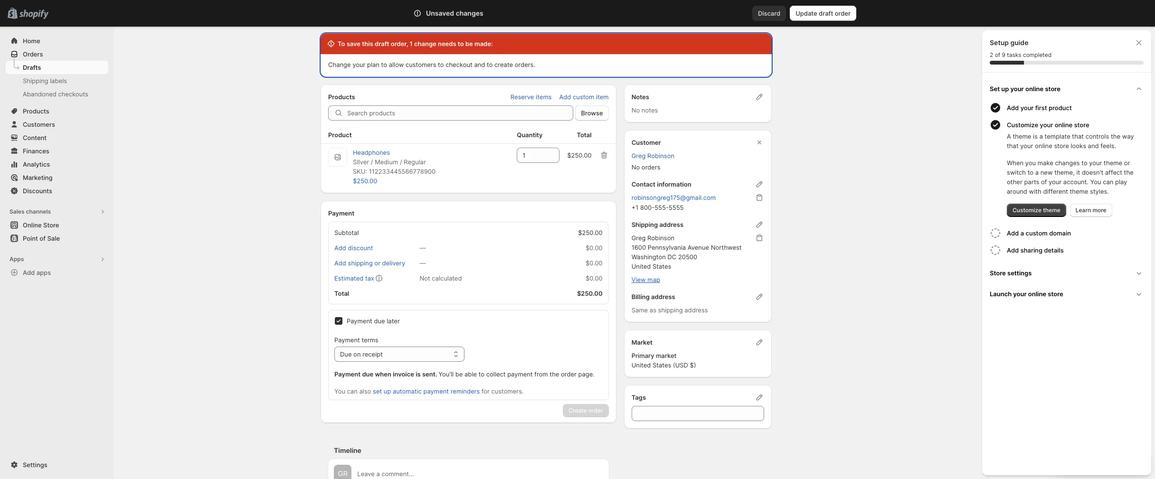 Task type: describe. For each thing, give the bounding box(es) containing it.
0 vertical spatial changes
[[456, 9, 483, 17]]

you inside when you make changes to your theme or switch to a new theme, it doesn't affect the other parts of your account. you can play around with different theme styles.
[[1090, 178, 1101, 186]]

home
[[23, 37, 40, 45]]

0 vertical spatial total
[[577, 131, 592, 139]]

setup
[[990, 38, 1009, 47]]

new
[[1041, 169, 1053, 176]]

launch
[[990, 290, 1012, 298]]

marketing
[[23, 174, 52, 181]]

greg for greg robinson today at 2:20 pm
[[393, 11, 407, 19]]

custom inside button
[[1026, 229, 1048, 237]]

search
[[456, 10, 476, 17]]

payment for payment terms
[[334, 336, 360, 344]]

1 horizontal spatial that
[[1072, 133, 1084, 140]]

at
[[457, 11, 463, 19]]

0 horizontal spatial is
[[416, 371, 421, 378]]

shopify image
[[19, 10, 49, 19]]

add your first product
[[1007, 104, 1072, 112]]

way
[[1122, 133, 1134, 140]]

set
[[990, 85, 1000, 93]]

add for add sharing details
[[1007, 247, 1019, 254]]

to right plan
[[381, 61, 387, 68]]

as
[[650, 306, 656, 314]]

customize your online store element
[[988, 132, 1148, 217]]

point of sale link
[[6, 232, 108, 245]]

washington
[[632, 253, 666, 261]]

or inside button
[[374, 259, 380, 267]]

browse
[[581, 109, 603, 117]]

theme up the 'affect'
[[1104, 159, 1123, 167]]

labels
[[50, 77, 67, 85]]

a
[[1007, 133, 1011, 140]]

this
[[362, 40, 373, 48]]

customize your online store
[[1007, 121, 1089, 129]]

first
[[1035, 104, 1047, 112]]

plan
[[367, 61, 380, 68]]

1600
[[632, 244, 646, 251]]

checkouts
[[58, 90, 88, 98]]

greg for greg robinson 1600 pennsylvania avenue northwest washington dc 20500 united states
[[632, 234, 646, 242]]

a inside button
[[1021, 229, 1024, 237]]

store inside a theme is a template that controls the way that your online store looks and feels.
[[1054, 142, 1069, 150]]

different
[[1043, 188, 1068, 195]]

customize theme link
[[1007, 204, 1066, 217]]

1 vertical spatial total
[[334, 290, 349, 297]]

Search products text field
[[347, 105, 574, 121]]

no notes
[[632, 106, 658, 114]]

more
[[1093, 207, 1107, 214]]

view map
[[632, 276, 660, 284]]

greg robinson today at 2:20 pm
[[393, 11, 489, 19]]

unsaved changes
[[426, 9, 483, 17]]

1 vertical spatial that
[[1007, 142, 1019, 150]]

tags
[[632, 394, 646, 401]]

robinson for today
[[409, 11, 436, 19]]

page.
[[578, 371, 595, 378]]

add for add your first product
[[1007, 104, 1019, 112]]

view
[[632, 276, 646, 284]]

customers
[[406, 61, 436, 68]]

1 vertical spatial be
[[455, 371, 463, 378]]

the inside a theme is a template that controls the way that your online store looks and feels.
[[1111, 133, 1121, 140]]

(usd
[[673, 361, 688, 369]]

around
[[1007, 188, 1027, 195]]

2 / from the left
[[400, 158, 402, 166]]

browse button
[[575, 105, 609, 121]]

due for later
[[374, 317, 385, 325]]

can inside when you make changes to your theme or switch to a new theme, it doesn't affect the other parts of your account. you can play around with different theme styles.
[[1103, 178, 1114, 186]]

store inside customize your online store button
[[1074, 121, 1089, 129]]

estimated tax button
[[329, 272, 380, 285]]

store inside set up your online store button
[[1045, 85, 1061, 93]]

needs
[[438, 40, 456, 48]]

to right 'able'
[[479, 371, 485, 378]]

add for add discount
[[334, 244, 346, 252]]

$250.00 inside button
[[353, 177, 377, 185]]

not
[[420, 275, 430, 282]]

content link
[[6, 131, 108, 144]]

avatar with initials g r image
[[334, 465, 352, 479]]

customize for customize theme
[[1013, 207, 1042, 214]]

greg robinson no orders
[[632, 152, 675, 171]]

555-
[[655, 204, 669, 211]]

of inside when you make changes to your theme or switch to a new theme, it doesn't affect the other parts of your account. you can play around with different theme styles.
[[1041, 178, 1047, 186]]

1 vertical spatial up
[[384, 388, 391, 395]]

sent.
[[422, 371, 437, 378]]

change your plan to allow customers to checkout and to create orders.
[[328, 61, 535, 68]]

domain
[[1049, 229, 1071, 237]]

a inside a theme is a template that controls the way that your online store looks and feels.
[[1040, 133, 1043, 140]]

to left create
[[487, 61, 493, 68]]

customize theme
[[1013, 207, 1061, 214]]

3 $0.00 from the top
[[586, 275, 603, 282]]

draft inside button
[[819, 10, 833, 17]]

analytics
[[23, 161, 50, 168]]

discounts
[[23, 187, 52, 195]]

and inside a theme is a template that controls the way that your online store looks and feels.
[[1088, 142, 1099, 150]]

notes
[[632, 93, 649, 101]]

it
[[1077, 169, 1080, 176]]

dc
[[668, 253, 677, 261]]

2:20
[[465, 11, 478, 19]]

to down you on the right top of the page
[[1028, 169, 1034, 176]]

contact information
[[632, 181, 691, 188]]

store inside setup guide dialog
[[990, 269, 1006, 277]]

change
[[414, 40, 436, 48]]

no inside greg robinson no orders
[[632, 163, 640, 171]]

from
[[535, 371, 548, 378]]

payment for payment due when invoice is sent. you'll be able to collect payment from the order page.
[[334, 371, 361, 378]]

1
[[410, 40, 413, 48]]

discount
[[348, 244, 373, 252]]

$)
[[690, 361, 696, 369]]

robinsongreg175@gmail.com button
[[626, 191, 722, 204]]

discounts link
[[6, 184, 108, 198]]

1 vertical spatial you
[[334, 388, 345, 395]]

doesn't
[[1082, 169, 1104, 176]]

mark add a custom domain as done image
[[990, 228, 1001, 239]]

details
[[1044, 247, 1064, 254]]

settings link
[[6, 458, 108, 472]]

customer
[[632, 139, 661, 146]]

address for shipping address
[[660, 221, 684, 228]]

your right launch
[[1013, 290, 1027, 298]]

add for add apps
[[23, 269, 35, 276]]

up inside set up your online store button
[[1001, 85, 1009, 93]]

channels
[[26, 208, 51, 215]]

add for add a custom domain
[[1007, 229, 1019, 237]]

sales channels
[[10, 208, 51, 215]]

or inside when you make changes to your theme or switch to a new theme, it doesn't affect the other parts of your account. you can play around with different theme styles.
[[1124, 159, 1130, 167]]

products inside products link
[[23, 107, 49, 115]]

you
[[1025, 159, 1036, 167]]

collect
[[486, 371, 506, 378]]

reserve items button
[[505, 90, 557, 104]]

to left checkout
[[438, 61, 444, 68]]

products link
[[6, 105, 108, 118]]

add discount
[[334, 244, 373, 252]]

robinson for no
[[647, 152, 675, 160]]

shipping labels link
[[6, 74, 108, 87]]

market
[[632, 339, 653, 346]]

add for add shipping or delivery
[[334, 259, 346, 267]]

play
[[1115, 178, 1127, 186]]

112233445566778900
[[369, 168, 436, 175]]

$0.00 for add discount
[[586, 244, 603, 252]]

of for 9
[[995, 51, 1000, 58]]

payment for payment
[[328, 209, 354, 217]]

online inside a theme is a template that controls the way that your online store looks and feels.
[[1035, 142, 1053, 150]]

discard button
[[752, 6, 786, 21]]

with
[[1029, 188, 1042, 195]]

subtotal
[[334, 229, 359, 237]]

your inside a theme is a template that controls the way that your online store looks and feels.
[[1020, 142, 1033, 150]]

add custom item button
[[554, 90, 615, 104]]

analytics link
[[6, 158, 108, 171]]

billing
[[632, 293, 650, 301]]

when
[[375, 371, 391, 378]]

sales channels button
[[6, 205, 108, 219]]

1 / from the left
[[371, 158, 373, 166]]

you can also set up automatic payment reminders for customers.
[[334, 388, 524, 395]]

customize for customize your online store
[[1007, 121, 1038, 129]]

affect
[[1105, 169, 1122, 176]]

0 horizontal spatial store
[[43, 221, 59, 229]]

0 horizontal spatial payment
[[424, 388, 449, 395]]

silver
[[353, 158, 369, 166]]

apps
[[36, 269, 51, 276]]

create
[[495, 61, 513, 68]]

of for sale
[[40, 235, 46, 242]]

delivery
[[382, 259, 405, 267]]



Task type: vqa. For each thing, say whether or not it's contained in the screenshot.
united
yes



Task type: locate. For each thing, give the bounding box(es) containing it.
1 vertical spatial greg
[[632, 152, 646, 160]]

order left page. at the right
[[561, 371, 577, 378]]

customers link
[[6, 118, 108, 131]]

of
[[995, 51, 1000, 58], [1041, 178, 1047, 186], [40, 235, 46, 242]]

robinson inside greg robinson 1600 pennsylvania avenue northwest washington dc 20500 united states
[[647, 234, 675, 242]]

of left sale
[[40, 235, 46, 242]]

add shipping or delivery
[[334, 259, 405, 267]]

1 horizontal spatial changes
[[1055, 159, 1080, 167]]

order
[[835, 10, 851, 17], [561, 371, 577, 378]]

also
[[359, 388, 371, 395]]

the right from
[[550, 371, 559, 378]]

1 united from the top
[[632, 263, 651, 270]]

1 horizontal spatial can
[[1103, 178, 1114, 186]]

custom up the browse button at top
[[573, 93, 594, 101]]

payment down 'sent.'
[[424, 388, 449, 395]]

the up feels.
[[1111, 133, 1121, 140]]

1 vertical spatial a
[[1035, 169, 1039, 176]]

0 horizontal spatial changes
[[456, 9, 483, 17]]

be left made:
[[465, 40, 473, 48]]

0 vertical spatial custom
[[573, 93, 594, 101]]

add down 'subtotal'
[[334, 244, 346, 252]]

shipping for shipping labels
[[23, 77, 48, 85]]

calculated
[[432, 275, 462, 282]]

or left delivery
[[374, 259, 380, 267]]

payment up due
[[334, 336, 360, 344]]

1 vertical spatial payment
[[424, 388, 449, 395]]

total down estimated
[[334, 290, 349, 297]]

update draft order
[[796, 10, 851, 17]]

$0.00 for add shipping or delivery
[[586, 259, 603, 267]]

20500
[[678, 253, 697, 261]]

2 horizontal spatial the
[[1124, 169, 1134, 176]]

/ up 112233445566778900
[[400, 158, 402, 166]]

1 vertical spatial products
[[23, 107, 49, 115]]

pm
[[480, 11, 489, 19]]

orders.
[[515, 61, 535, 68]]

can down the 'affect'
[[1103, 178, 1114, 186]]

states down dc
[[653, 263, 671, 270]]

greg down customer
[[632, 152, 646, 160]]

your left first
[[1021, 104, 1034, 112]]

settings
[[23, 461, 47, 469]]

due
[[374, 317, 385, 325], [362, 371, 373, 378]]

product
[[328, 131, 352, 139]]

1 vertical spatial or
[[374, 259, 380, 267]]

1 vertical spatial the
[[1124, 169, 1134, 176]]

1 — from the top
[[420, 244, 426, 252]]

add right mark add sharing details as done image
[[1007, 247, 1019, 254]]

1 horizontal spatial shipping
[[658, 306, 683, 314]]

0 horizontal spatial be
[[455, 371, 463, 378]]

0 horizontal spatial /
[[371, 158, 373, 166]]

1 vertical spatial due
[[362, 371, 373, 378]]

robinson inside greg robinson no orders
[[647, 152, 675, 160]]

0 horizontal spatial custom
[[573, 93, 594, 101]]

1 horizontal spatial due
[[374, 317, 385, 325]]

drafts link
[[6, 61, 108, 74]]

1 horizontal spatial be
[[465, 40, 473, 48]]

1 vertical spatial address
[[651, 293, 675, 301]]

1 horizontal spatial draft
[[819, 10, 833, 17]]

to up doesn't
[[1082, 159, 1088, 167]]

9
[[1002, 51, 1006, 58]]

can left the also
[[347, 388, 358, 395]]

0 vertical spatial payment
[[507, 371, 533, 378]]

add a custom domain
[[1007, 229, 1071, 237]]

0 vertical spatial customize
[[1007, 121, 1038, 129]]

setup guide dialog
[[982, 30, 1151, 475]]

previous image
[[748, 10, 757, 20]]

1 horizontal spatial you
[[1090, 178, 1101, 186]]

due
[[340, 351, 352, 358]]

drafts
[[23, 64, 41, 71]]

contact
[[632, 181, 656, 188]]

1 vertical spatial shipping
[[632, 221, 658, 228]]

0 horizontal spatial shipping
[[23, 77, 48, 85]]

— for add discount
[[420, 244, 426, 252]]

your up you on the right top of the page
[[1020, 142, 1033, 150]]

0 vertical spatial greg
[[393, 11, 407, 19]]

greg for greg robinson no orders
[[632, 152, 646, 160]]

you left the also
[[334, 388, 345, 395]]

0 vertical spatial be
[[465, 40, 473, 48]]

draft right update at top right
[[819, 10, 833, 17]]

2 horizontal spatial of
[[1041, 178, 1047, 186]]

and
[[474, 61, 485, 68], [1088, 142, 1099, 150]]

address for billing address
[[651, 293, 675, 301]]

1 horizontal spatial and
[[1088, 142, 1099, 150]]

marketing link
[[6, 171, 108, 184]]

a inside when you make changes to your theme or switch to a new theme, it doesn't affect the other parts of your account. you can play around with different theme styles.
[[1035, 169, 1039, 176]]

1 vertical spatial changes
[[1055, 159, 1080, 167]]

that down a
[[1007, 142, 1019, 150]]

learn more
[[1076, 207, 1107, 214]]

/ down headphones link
[[371, 158, 373, 166]]

store
[[1045, 85, 1061, 93], [1074, 121, 1089, 129], [1054, 142, 1069, 150], [1048, 290, 1063, 298]]

2 no from the top
[[632, 163, 640, 171]]

due on receipt
[[340, 351, 383, 358]]

address down 5555
[[660, 221, 684, 228]]

1 horizontal spatial up
[[1001, 85, 1009, 93]]

shipping down drafts on the left of page
[[23, 77, 48, 85]]

when you make changes to your theme or switch to a new theme, it doesn't affect the other parts of your account. you can play around with different theme styles.
[[1007, 159, 1134, 195]]

shipping for shipping address
[[632, 221, 658, 228]]

online down template
[[1035, 142, 1053, 150]]

same
[[632, 306, 648, 314]]

1 vertical spatial shipping
[[658, 306, 683, 314]]

draft right "this" at the left
[[375, 40, 389, 48]]

add for add custom item
[[559, 93, 571, 101]]

apps
[[10, 256, 24, 263]]

item
[[596, 93, 609, 101]]

no left "notes" at top
[[632, 106, 640, 114]]

1 vertical spatial of
[[1041, 178, 1047, 186]]

store up sale
[[43, 221, 59, 229]]

no left 'orders'
[[632, 163, 640, 171]]

add right mark add a custom domain as done icon
[[1007, 229, 1019, 237]]

1 horizontal spatial order
[[835, 10, 851, 17]]

0 horizontal spatial you
[[334, 388, 345, 395]]

0 horizontal spatial shipping
[[348, 259, 373, 267]]

custom inside "button"
[[573, 93, 594, 101]]

2 vertical spatial the
[[550, 371, 559, 378]]

0 vertical spatial store
[[43, 221, 59, 229]]

avenue
[[688, 244, 709, 251]]

add left apps
[[23, 269, 35, 276]]

united down the washington on the right of page
[[632, 263, 651, 270]]

payment due later
[[347, 317, 400, 325]]

2 $0.00 from the top
[[586, 259, 603, 267]]

store up launch
[[990, 269, 1006, 277]]

order right update at top right
[[835, 10, 851, 17]]

greg up 1600 at the right bottom
[[632, 234, 646, 242]]

orders
[[642, 163, 661, 171]]

greg inside greg robinson 1600 pennsylvania avenue northwest washington dc 20500 united states
[[632, 234, 646, 242]]

robinson up pennsylvania on the bottom right of the page
[[647, 234, 675, 242]]

reminders
[[451, 388, 480, 395]]

1 vertical spatial is
[[416, 371, 421, 378]]

due for when
[[362, 371, 373, 378]]

add apps
[[23, 269, 51, 276]]

0 horizontal spatial total
[[334, 290, 349, 297]]

2 vertical spatial a
[[1021, 229, 1024, 237]]

2 vertical spatial address
[[685, 306, 708, 314]]

theme right a
[[1013, 133, 1031, 140]]

store down add your first product button on the top of the page
[[1074, 121, 1089, 129]]

add up estimated
[[334, 259, 346, 267]]

2 vertical spatial robinson
[[647, 234, 675, 242]]

the inside when you make changes to your theme or switch to a new theme, it doesn't affect the other parts of your account. you can play around with different theme styles.
[[1124, 169, 1134, 176]]

united down primary
[[632, 361, 651, 369]]

1 horizontal spatial payment
[[507, 371, 533, 378]]

you'll
[[439, 371, 454, 378]]

0 vertical spatial products
[[328, 93, 355, 101]]

and right checkout
[[474, 61, 485, 68]]

products up customers
[[23, 107, 49, 115]]

is left 'sent.'
[[416, 371, 421, 378]]

view map link
[[632, 276, 660, 284]]

tax
[[365, 275, 374, 282]]

payment up 'subtotal'
[[328, 209, 354, 217]]

you
[[1090, 178, 1101, 186], [334, 388, 345, 395]]

a up sharing
[[1021, 229, 1024, 237]]

next image
[[761, 10, 770, 20]]

1 horizontal spatial products
[[328, 93, 355, 101]]

pennsylvania
[[648, 244, 686, 251]]

2 vertical spatial of
[[40, 235, 46, 242]]

be left 'able'
[[455, 371, 463, 378]]

0 horizontal spatial the
[[550, 371, 559, 378]]

0 horizontal spatial of
[[40, 235, 46, 242]]

Leave a comment... text field
[[357, 469, 603, 479]]

0 vertical spatial that
[[1072, 133, 1084, 140]]

up
[[1001, 85, 1009, 93], [384, 388, 391, 395]]

0 horizontal spatial order
[[561, 371, 577, 378]]

due left when
[[362, 371, 373, 378]]

product
[[1049, 104, 1072, 112]]

0 horizontal spatial or
[[374, 259, 380, 267]]

address right as
[[685, 306, 708, 314]]

greg inside greg robinson no orders
[[632, 152, 646, 160]]

0 vertical spatial —
[[420, 244, 426, 252]]

estimated tax
[[334, 275, 374, 282]]

online down settings
[[1028, 290, 1046, 298]]

robinson up 'orders'
[[647, 152, 675, 160]]

1 horizontal spatial /
[[400, 158, 402, 166]]

online inside button
[[1026, 85, 1044, 93]]

shipping down discount
[[348, 259, 373, 267]]

0 vertical spatial draft
[[819, 10, 833, 17]]

your up doesn't
[[1089, 159, 1102, 167]]

make
[[1038, 159, 1053, 167]]

is inside a theme is a template that controls the way that your online store looks and feels.
[[1033, 133, 1038, 140]]

0 horizontal spatial products
[[23, 107, 49, 115]]

theme down different
[[1043, 207, 1061, 214]]

store up product
[[1045, 85, 1061, 93]]

estimated
[[334, 275, 364, 282]]

that up looks
[[1072, 133, 1084, 140]]

payment up payment terms
[[347, 317, 372, 325]]

1 horizontal spatial or
[[1124, 159, 1130, 167]]

2 — from the top
[[420, 259, 426, 267]]

update draft order button
[[790, 6, 856, 21]]

1 horizontal spatial custom
[[1026, 229, 1048, 237]]

customers
[[23, 121, 55, 128]]

1 vertical spatial $0.00
[[586, 259, 603, 267]]

1 horizontal spatial a
[[1035, 169, 1039, 176]]

your up different
[[1049, 178, 1062, 186]]

robinson for 1600
[[647, 234, 675, 242]]

0 horizontal spatial draft
[[375, 40, 389, 48]]

online up template
[[1055, 121, 1073, 129]]

up right set
[[384, 388, 391, 395]]

1 vertical spatial —
[[420, 259, 426, 267]]

None text field
[[632, 406, 764, 421]]

add right items
[[559, 93, 571, 101]]

store inside launch your online store button
[[1048, 290, 1063, 298]]

800-
[[640, 204, 655, 211]]

$0.00
[[586, 244, 603, 252], [586, 259, 603, 267], [586, 275, 603, 282]]

unsaved
[[426, 9, 454, 17]]

your left plan
[[353, 61, 365, 68]]

changes inside when you make changes to your theme or switch to a new theme, it doesn't affect the other parts of your account. you can play around with different theme styles.
[[1055, 159, 1080, 167]]

1 vertical spatial no
[[632, 163, 640, 171]]

0 horizontal spatial due
[[362, 371, 373, 378]]

+1 800-555-5555
[[632, 204, 684, 211]]

set up your online store
[[990, 85, 1061, 93]]

products down change
[[328, 93, 355, 101]]

payment down due
[[334, 371, 361, 378]]

home link
[[6, 34, 108, 48]]

0 vertical spatial the
[[1111, 133, 1121, 140]]

1 horizontal spatial total
[[577, 131, 592, 139]]

store down "store settings" button
[[1048, 290, 1063, 298]]

None number field
[[517, 148, 545, 163]]

shipping down 800-
[[632, 221, 658, 228]]

custom up add sharing details
[[1026, 229, 1048, 237]]

states down market
[[653, 361, 671, 369]]

robinson left the today
[[409, 11, 436, 19]]

total
[[577, 131, 592, 139], [334, 290, 349, 297]]

2 vertical spatial greg
[[632, 234, 646, 242]]

headphones silver / medium / regular sku: 112233445566778900
[[353, 149, 436, 175]]

theme inside customize theme link
[[1043, 207, 1061, 214]]

point of sale
[[23, 235, 60, 242]]

1 states from the top
[[653, 263, 671, 270]]

of right 2
[[995, 51, 1000, 58]]

the up play
[[1124, 169, 1134, 176]]

billing address
[[632, 293, 675, 301]]

add down set up your online store
[[1007, 104, 1019, 112]]

to right needs
[[458, 40, 464, 48]]

0 vertical spatial states
[[653, 263, 671, 270]]

other
[[1007, 178, 1023, 186]]

due left later
[[374, 317, 385, 325]]

allow
[[389, 61, 404, 68]]

states inside greg robinson 1600 pennsylvania avenue northwest washington dc 20500 united states
[[653, 263, 671, 270]]

0 vertical spatial united
[[632, 263, 651, 270]]

shipping right as
[[658, 306, 683, 314]]

theme inside a theme is a template that controls the way that your online store looks and feels.
[[1013, 133, 1031, 140]]

a down customize your online store
[[1040, 133, 1043, 140]]

total down browse
[[577, 131, 592, 139]]

1 vertical spatial and
[[1088, 142, 1099, 150]]

1 vertical spatial draft
[[375, 40, 389, 48]]

0 vertical spatial shipping
[[23, 77, 48, 85]]

your up template
[[1040, 121, 1053, 129]]

customize inside button
[[1007, 121, 1038, 129]]

0 vertical spatial you
[[1090, 178, 1101, 186]]

of inside 'link'
[[40, 235, 46, 242]]

0 vertical spatial shipping
[[348, 259, 373, 267]]

1 vertical spatial robinson
[[647, 152, 675, 160]]

1 horizontal spatial store
[[990, 269, 1006, 277]]

primary
[[632, 352, 654, 360]]

greg up "order,"
[[393, 11, 407, 19]]

states inside primary market united states (usd $)
[[653, 361, 671, 369]]

online up add your first product
[[1026, 85, 1044, 93]]

0 vertical spatial due
[[374, 317, 385, 325]]

states
[[653, 263, 671, 270], [653, 361, 671, 369]]

0 horizontal spatial can
[[347, 388, 358, 395]]

0 vertical spatial $0.00
[[586, 244, 603, 252]]

learn
[[1076, 207, 1091, 214]]

— for add shipping or delivery
[[420, 259, 426, 267]]

payment left from
[[507, 371, 533, 378]]

timeline
[[334, 447, 361, 455]]

receipt
[[363, 351, 383, 358]]

1 horizontal spatial shipping
[[632, 221, 658, 228]]

united inside greg robinson 1600 pennsylvania avenue northwest washington dc 20500 united states
[[632, 263, 651, 270]]

0 horizontal spatial up
[[384, 388, 391, 395]]

1 vertical spatial store
[[990, 269, 1006, 277]]

0 vertical spatial is
[[1033, 133, 1038, 140]]

customize
[[1007, 121, 1038, 129], [1013, 207, 1042, 214]]

parts
[[1024, 178, 1039, 186]]

1 vertical spatial customize
[[1013, 207, 1042, 214]]

united inside primary market united states (usd $)
[[632, 361, 651, 369]]

theme down account.
[[1070, 188, 1088, 195]]

0 vertical spatial of
[[995, 51, 1000, 58]]

a
[[1040, 133, 1043, 140], [1035, 169, 1039, 176], [1021, 229, 1024, 237]]

1 vertical spatial united
[[632, 361, 651, 369]]

1 no from the top
[[632, 106, 640, 114]]

2 states from the top
[[653, 361, 671, 369]]

a left new
[[1035, 169, 1039, 176]]

2 united from the top
[[632, 361, 651, 369]]

order,
[[391, 40, 408, 48]]

address up same as shipping address
[[651, 293, 675, 301]]

0 horizontal spatial and
[[474, 61, 485, 68]]

order inside button
[[835, 10, 851, 17]]

set up your online store button
[[986, 78, 1148, 99]]

your inside button
[[1011, 85, 1024, 93]]

your right the set
[[1011, 85, 1024, 93]]

0 horizontal spatial a
[[1021, 229, 1024, 237]]

you down doesn't
[[1090, 178, 1101, 186]]

is down customize your online store
[[1033, 133, 1038, 140]]

can
[[1103, 178, 1114, 186], [347, 388, 358, 395]]

add apps button
[[6, 266, 108, 279]]

store
[[43, 221, 59, 229], [990, 269, 1006, 277]]

or
[[1124, 159, 1130, 167], [374, 259, 380, 267]]

template
[[1045, 133, 1071, 140]]

2 vertical spatial $0.00
[[586, 275, 603, 282]]

1 horizontal spatial the
[[1111, 133, 1121, 140]]

up right the set
[[1001, 85, 1009, 93]]

0 vertical spatial order
[[835, 10, 851, 17]]

0 vertical spatial and
[[474, 61, 485, 68]]

custom
[[573, 93, 594, 101], [1026, 229, 1048, 237]]

mark add sharing details as done image
[[990, 245, 1001, 256]]

store down template
[[1054, 142, 1069, 150]]

and down controls
[[1088, 142, 1099, 150]]

of down new
[[1041, 178, 1047, 186]]

apps button
[[6, 253, 108, 266]]

1 $0.00 from the top
[[586, 244, 603, 252]]

payment for payment due later
[[347, 317, 372, 325]]

customize down with
[[1013, 207, 1042, 214]]

shipping inside button
[[348, 259, 373, 267]]



